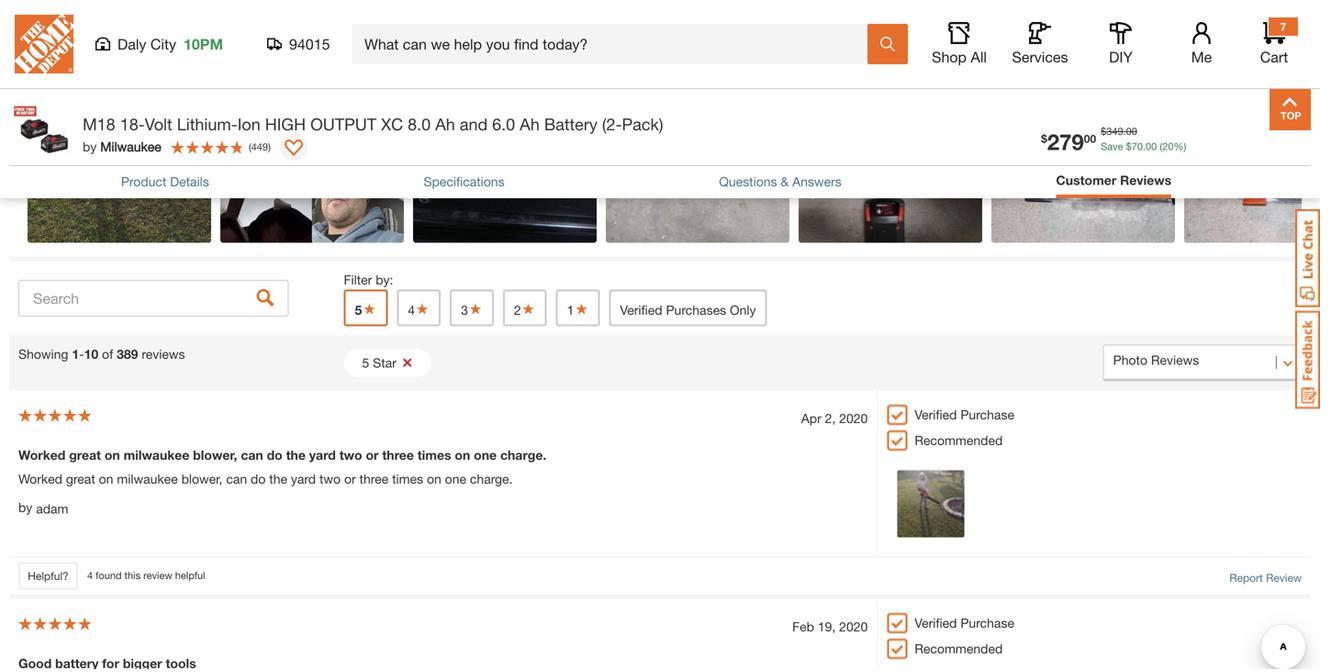 Task type: describe. For each thing, give the bounding box(es) containing it.
3 button
[[450, 290, 494, 326]]

2,
[[825, 411, 836, 426]]

showing
[[18, 347, 68, 362]]

city
[[150, 35, 176, 53]]

xc
[[381, 114, 403, 134]]

pack)
[[622, 114, 664, 134]]

2
[[514, 303, 521, 318]]

cart 7
[[1261, 20, 1289, 66]]

What can we help you find today? search field
[[365, 25, 867, 63]]

0 vertical spatial the
[[286, 448, 306, 463]]

by for by adam
[[18, 500, 32, 515]]

1 vertical spatial can
[[226, 472, 247, 487]]

customer for customer reviews
[[1056, 173, 1117, 188]]

verified purchases only button
[[609, 290, 767, 326]]

specifications
[[424, 174, 505, 189]]

1 vertical spatial times
[[392, 472, 423, 487]]

adam button
[[36, 499, 68, 519]]

2 horizontal spatial 00
[[1146, 141, 1157, 152]]

m18 18-volt lithium-ion high output xc 8.0 ah and 6.0 ah battery (2-pack)
[[83, 114, 664, 134]]

diy
[[1109, 48, 1133, 66]]

2020 for apr 2, 2020
[[840, 411, 868, 426]]

feedback link image
[[1296, 310, 1321, 410]]

report
[[1230, 572, 1263, 584]]

customer reviews
[[1056, 173, 1172, 188]]

output
[[310, 114, 377, 134]]

verified purchase for apr 2, 2020
[[915, 407, 1015, 422]]

6.0
[[492, 114, 515, 134]]

0 vertical spatial charge.
[[500, 448, 547, 463]]

daly city 10pm
[[118, 35, 223, 53]]

1 vertical spatial two
[[320, 472, 341, 487]]

only
[[730, 303, 756, 318]]

0 vertical spatial three
[[382, 448, 414, 463]]

feb
[[793, 619, 815, 635]]

battery
[[544, 114, 598, 134]]

apr 2, 2020
[[801, 411, 868, 426]]

1 button
[[556, 290, 600, 326]]

2 worked from the top
[[18, 472, 62, 487]]

18-
[[120, 114, 145, 134]]

review
[[143, 570, 172, 582]]

the home depot logo image
[[15, 15, 73, 73]]

review
[[1266, 572, 1302, 584]]

ion
[[238, 114, 261, 134]]

helpful?
[[28, 570, 69, 583]]

)
[[268, 141, 271, 153]]

customer for customer images
[[18, 5, 96, 24]]

verified purchases only
[[620, 303, 756, 318]]

product details
[[121, 174, 209, 189]]

recommended for feb 19, 2020
[[915, 641, 1003, 657]]

display image
[[285, 140, 303, 158]]

349
[[1107, 125, 1124, 137]]

shop
[[932, 48, 967, 66]]

-
[[79, 347, 84, 362]]

top button
[[1270, 89, 1311, 130]]

volt
[[145, 114, 172, 134]]

purchase for feb 19, 2020
[[961, 616, 1015, 631]]

live chat image
[[1296, 209, 1321, 308]]

1 vertical spatial .
[[1143, 141, 1146, 152]]

1 vertical spatial blower,
[[181, 472, 223, 487]]

1 horizontal spatial 00
[[1126, 125, 1138, 137]]

20
[[1163, 141, 1174, 152]]

2 button
[[503, 290, 547, 326]]

%)
[[1174, 141, 1187, 152]]

389
[[117, 347, 138, 362]]

449
[[251, 141, 268, 153]]

questions
[[719, 174, 777, 189]]

showing 1 - 10 of 389 reviews 5 star
[[18, 347, 397, 371]]

star symbol image for 1
[[574, 303, 589, 315]]

1 inside showing 1 - 10 of 389 reviews 5 star
[[72, 347, 79, 362]]

helpful? button
[[18, 562, 78, 590]]

0 vertical spatial yard
[[309, 448, 336, 463]]

cart
[[1261, 48, 1289, 66]]

lithium-
[[177, 114, 238, 134]]

(2-
[[602, 114, 622, 134]]

verified for feb 19, 2020
[[915, 616, 957, 631]]

94015 button
[[267, 35, 331, 53]]

7
[[1281, 20, 1287, 33]]

reviews
[[1121, 173, 1172, 188]]

by for by milwaukee
[[83, 139, 97, 154]]

4 for 4
[[408, 303, 415, 318]]

70
[[1132, 141, 1143, 152]]

0 horizontal spatial 00
[[1084, 132, 1097, 145]]

0 vertical spatial times
[[418, 448, 451, 463]]

report review button
[[1230, 570, 1302, 586]]

0 vertical spatial one
[[474, 448, 497, 463]]

( inside $ 279 00 $ 349 . 00 save $ 70 . 00 ( 20 %)
[[1160, 141, 1163, 152]]

1 vertical spatial one
[[445, 472, 467, 487]]

report review
[[1230, 572, 1302, 584]]

filter
[[344, 272, 372, 287]]

279
[[1048, 129, 1084, 155]]

shop all button
[[930, 22, 989, 66]]

0 vertical spatial can
[[241, 448, 263, 463]]

worked great on milwaukee blower, can do the yard two or three times on one charge. worked great on milwaukee blower, can do the yard two or three times on one charge.
[[18, 448, 547, 487]]

5 button
[[344, 290, 388, 326]]

4 found this review helpful
[[87, 570, 205, 582]]

services
[[1012, 48, 1069, 66]]



Task type: locate. For each thing, give the bounding box(es) containing it.
can
[[241, 448, 263, 463], [226, 472, 247, 487]]

0 vertical spatial milwaukee
[[124, 448, 190, 463]]

1 worked from the top
[[18, 448, 66, 463]]

star symbol image for 5
[[362, 303, 377, 315]]

verified purchase for feb 19, 2020
[[915, 616, 1015, 631]]

0 horizontal spatial do
[[251, 472, 266, 487]]

0 vertical spatial purchase
[[961, 407, 1015, 422]]

1 horizontal spatial customer
[[1056, 173, 1117, 188]]

$ up save
[[1101, 125, 1107, 137]]

star symbol image inside "1" button
[[574, 303, 589, 315]]

00 left save
[[1084, 132, 1097, 145]]

1 horizontal spatial or
[[366, 448, 379, 463]]

1 inside "1" button
[[567, 303, 574, 318]]

three
[[382, 448, 414, 463], [360, 472, 389, 487]]

images
[[101, 5, 159, 24]]

0 vertical spatial .
[[1124, 125, 1126, 137]]

2020
[[840, 411, 868, 426], [840, 619, 868, 635]]

product image image
[[14, 98, 73, 158]]

me
[[1192, 48, 1212, 66]]

found
[[96, 570, 122, 582]]

0 vertical spatial do
[[267, 448, 283, 463]]

00 up 70
[[1126, 125, 1138, 137]]

1 vertical spatial 5
[[362, 355, 369, 371]]

one
[[474, 448, 497, 463], [445, 472, 467, 487]]

product details button
[[121, 172, 209, 191], [121, 172, 209, 191]]

customer left images
[[18, 5, 96, 24]]

shop all
[[932, 48, 987, 66]]

verified purchase
[[915, 407, 1015, 422], [915, 616, 1015, 631]]

me button
[[1173, 22, 1231, 66]]

0 horizontal spatial 4
[[87, 570, 93, 582]]

by inside by adam
[[18, 500, 32, 515]]

star symbol image for 3
[[468, 303, 483, 315]]

star symbol image right "2" button
[[574, 303, 589, 315]]

questions & answers button
[[719, 172, 842, 191], [719, 172, 842, 191]]

1 vertical spatial recommended
[[915, 641, 1003, 657]]

ah right 6.0
[[520, 114, 540, 134]]

purchase for apr 2, 2020
[[961, 407, 1015, 422]]

1 verified purchase from the top
[[915, 407, 1015, 422]]

$ right save
[[1126, 141, 1132, 152]]

$ left save
[[1041, 132, 1048, 145]]

1 horizontal spatial 1
[[567, 303, 574, 318]]

1 vertical spatial verified
[[915, 407, 957, 422]]

10pm
[[184, 35, 223, 53]]

two
[[340, 448, 362, 463], [320, 472, 341, 487]]

star symbol image
[[415, 303, 430, 315], [521, 303, 536, 315], [574, 303, 589, 315]]

2020 right 2,
[[840, 411, 868, 426]]

star symbol image left "1" button
[[521, 303, 536, 315]]

1 horizontal spatial $
[[1101, 125, 1107, 137]]

2 vertical spatial verified
[[915, 616, 957, 631]]

2 recommended from the top
[[915, 641, 1003, 657]]

2 horizontal spatial $
[[1126, 141, 1132, 152]]

3 star symbol image from the left
[[574, 303, 589, 315]]

recommended for apr 2, 2020
[[915, 433, 1003, 448]]

star symbol image down filter by:
[[362, 303, 377, 315]]

by adam
[[18, 500, 68, 516]]

2020 for feb 19, 2020
[[840, 619, 868, 635]]

worked
[[18, 448, 66, 463], [18, 472, 62, 487]]

( left %)
[[1160, 141, 1163, 152]]

by left adam
[[18, 500, 32, 515]]

1 star symbol image from the left
[[362, 303, 377, 315]]

questions & answers
[[719, 174, 842, 189]]

5 left 'star'
[[362, 355, 369, 371]]

0 horizontal spatial (
[[249, 141, 251, 153]]

charge.
[[500, 448, 547, 463], [470, 472, 513, 487]]

1 horizontal spatial ah
[[520, 114, 540, 134]]

times
[[418, 448, 451, 463], [392, 472, 423, 487]]

4 right 5 button
[[408, 303, 415, 318]]

star symbol image inside "2" button
[[521, 303, 536, 315]]

1 horizontal spatial 4
[[408, 303, 415, 318]]

1 recommended from the top
[[915, 433, 1003, 448]]

customer down save
[[1056, 173, 1117, 188]]

2 2020 from the top
[[840, 619, 868, 635]]

on
[[105, 448, 120, 463], [455, 448, 470, 463], [99, 472, 113, 487], [427, 472, 442, 487]]

0 horizontal spatial or
[[344, 472, 356, 487]]

filter by:
[[344, 272, 393, 287]]

1 vertical spatial charge.
[[470, 472, 513, 487]]

&
[[781, 174, 789, 189]]

1 purchase from the top
[[961, 407, 1015, 422]]

1
[[567, 303, 574, 318], [72, 347, 79, 362]]

0 vertical spatial blower,
[[193, 448, 237, 463]]

5 inside showing 1 - 10 of 389 reviews 5 star
[[362, 355, 369, 371]]

of
[[102, 347, 113, 362]]

0 horizontal spatial customer
[[18, 5, 96, 24]]

1 2020 from the top
[[840, 411, 868, 426]]

save
[[1101, 141, 1124, 152]]

19,
[[818, 619, 836, 635]]

milwaukee
[[124, 448, 190, 463], [117, 472, 178, 487]]

1 horizontal spatial do
[[267, 448, 283, 463]]

2 ( from the left
[[249, 141, 251, 153]]

0 horizontal spatial ah
[[435, 114, 455, 134]]

1 vertical spatial verified purchase
[[915, 616, 1015, 631]]

customer images
[[18, 5, 159, 24]]

1 horizontal spatial one
[[474, 448, 497, 463]]

0 horizontal spatial star symbol image
[[415, 303, 430, 315]]

m18
[[83, 114, 115, 134]]

2 verified purchase from the top
[[915, 616, 1015, 631]]

verified for apr 2, 2020
[[915, 407, 957, 422]]

1 horizontal spatial (
[[1160, 141, 1163, 152]]

0 vertical spatial great
[[69, 448, 101, 463]]

purchases
[[666, 303, 726, 318]]

4 left found
[[87, 570, 93, 582]]

1 horizontal spatial by
[[83, 139, 97, 154]]

star symbol image for 4
[[415, 303, 430, 315]]

Search text field
[[18, 280, 289, 317]]

5 inside button
[[355, 303, 362, 318]]

1 vertical spatial 4
[[87, 570, 93, 582]]

0 vertical spatial 5
[[355, 303, 362, 318]]

1 vertical spatial purchase
[[961, 616, 1015, 631]]

customer
[[18, 5, 96, 24], [1056, 173, 1117, 188]]

by down 'm18'
[[83, 139, 97, 154]]

star symbol image for 2
[[521, 303, 536, 315]]

star symbol image
[[362, 303, 377, 315], [468, 303, 483, 315]]

helpful
[[175, 570, 205, 582]]

answers
[[793, 174, 842, 189]]

1 vertical spatial 2020
[[840, 619, 868, 635]]

apr
[[801, 411, 822, 426]]

1 vertical spatial yard
[[291, 472, 316, 487]]

1 vertical spatial the
[[269, 472, 287, 487]]

1 ah from the left
[[435, 114, 455, 134]]

00 right 70
[[1146, 141, 1157, 152]]

1 vertical spatial three
[[360, 472, 389, 487]]

reviews
[[142, 347, 185, 362]]

1 ( from the left
[[1160, 141, 1163, 152]]

2 star symbol image from the left
[[521, 303, 536, 315]]

94015
[[289, 35, 330, 53]]

0 vertical spatial verified purchase
[[915, 407, 1015, 422]]

0 vertical spatial customer
[[18, 5, 96, 24]]

( left )
[[249, 141, 251, 153]]

0 vertical spatial two
[[340, 448, 362, 463]]

star symbol image left 2
[[468, 303, 483, 315]]

10
[[84, 347, 98, 362]]

2 ah from the left
[[520, 114, 540, 134]]

by:
[[376, 272, 393, 287]]

0 vertical spatial or
[[366, 448, 379, 463]]

(
[[1160, 141, 1163, 152], [249, 141, 251, 153]]

diy button
[[1092, 22, 1151, 66]]

purchase
[[961, 407, 1015, 422], [961, 616, 1015, 631]]

1 vertical spatial customer
[[1056, 173, 1117, 188]]

8.0
[[408, 114, 431, 134]]

1 star symbol image from the left
[[415, 303, 430, 315]]

0 vertical spatial recommended
[[915, 433, 1003, 448]]

services button
[[1011, 22, 1070, 66]]

0 horizontal spatial 1
[[72, 347, 79, 362]]

4 for 4 found this review helpful
[[87, 570, 93, 582]]

$ 279 00 $ 349 . 00 save $ 70 . 00 ( 20 %)
[[1041, 125, 1187, 155]]

( 449 )
[[249, 141, 271, 153]]

ah right 8.0
[[435, 114, 455, 134]]

4 inside "button"
[[408, 303, 415, 318]]

star symbol image inside 5 button
[[362, 303, 377, 315]]

milwaukee
[[100, 139, 161, 154]]

by milwaukee
[[83, 139, 161, 154]]

4 button
[[397, 290, 441, 326]]

5 down 'filter'
[[355, 303, 362, 318]]

1 left 10 at the left
[[72, 347, 79, 362]]

0 vertical spatial 1
[[567, 303, 574, 318]]

2020 right '19,' on the bottom right of the page
[[840, 619, 868, 635]]

1 vertical spatial worked
[[18, 472, 62, 487]]

1 vertical spatial do
[[251, 472, 266, 487]]

the
[[286, 448, 306, 463], [269, 472, 287, 487]]

star
[[373, 355, 397, 371]]

1 vertical spatial milwaukee
[[117, 472, 178, 487]]

2 star symbol image from the left
[[468, 303, 483, 315]]

$
[[1101, 125, 1107, 137], [1041, 132, 1048, 145], [1126, 141, 1132, 152]]

product
[[121, 174, 167, 189]]

feb 19, 2020
[[793, 619, 868, 635]]

1 horizontal spatial .
[[1143, 141, 1146, 152]]

1 vertical spatial 1
[[72, 347, 79, 362]]

2 purchase from the top
[[961, 616, 1015, 631]]

1 right "2" button
[[567, 303, 574, 318]]

star symbol image inside 3 button
[[468, 303, 483, 315]]

1 vertical spatial great
[[66, 472, 95, 487]]

high
[[265, 114, 306, 134]]

0 vertical spatial verified
[[620, 303, 663, 318]]

yard
[[309, 448, 336, 463], [291, 472, 316, 487]]

0 horizontal spatial by
[[18, 500, 32, 515]]

0 vertical spatial 4
[[408, 303, 415, 318]]

1 horizontal spatial star symbol image
[[468, 303, 483, 315]]

3
[[461, 303, 468, 318]]

2 horizontal spatial star symbol image
[[574, 303, 589, 315]]

0 horizontal spatial $
[[1041, 132, 1048, 145]]

1 horizontal spatial star symbol image
[[521, 303, 536, 315]]

daly
[[118, 35, 146, 53]]

star symbol image inside 4 "button"
[[415, 303, 430, 315]]

0 vertical spatial 2020
[[840, 411, 868, 426]]

0 vertical spatial by
[[83, 139, 97, 154]]

recommended
[[915, 433, 1003, 448], [915, 641, 1003, 657]]

and
[[460, 114, 488, 134]]

0 vertical spatial worked
[[18, 448, 66, 463]]

5 star button
[[344, 349, 431, 377]]

0 horizontal spatial .
[[1124, 125, 1126, 137]]

details
[[170, 174, 209, 189]]

0 horizontal spatial one
[[445, 472, 467, 487]]

customer reviews button
[[1056, 171, 1172, 194], [1056, 171, 1172, 190]]

5
[[355, 303, 362, 318], [362, 355, 369, 371]]

1 vertical spatial by
[[18, 500, 32, 515]]

this
[[124, 570, 141, 582]]

0 horizontal spatial star symbol image
[[362, 303, 377, 315]]

all
[[971, 48, 987, 66]]

verified
[[620, 303, 663, 318], [915, 407, 957, 422], [915, 616, 957, 631]]

verified inside 'button'
[[620, 303, 663, 318]]

1 vertical spatial or
[[344, 472, 356, 487]]

star symbol image left "3"
[[415, 303, 430, 315]]



Task type: vqa. For each thing, say whether or not it's contained in the screenshot.
top the charge.
yes



